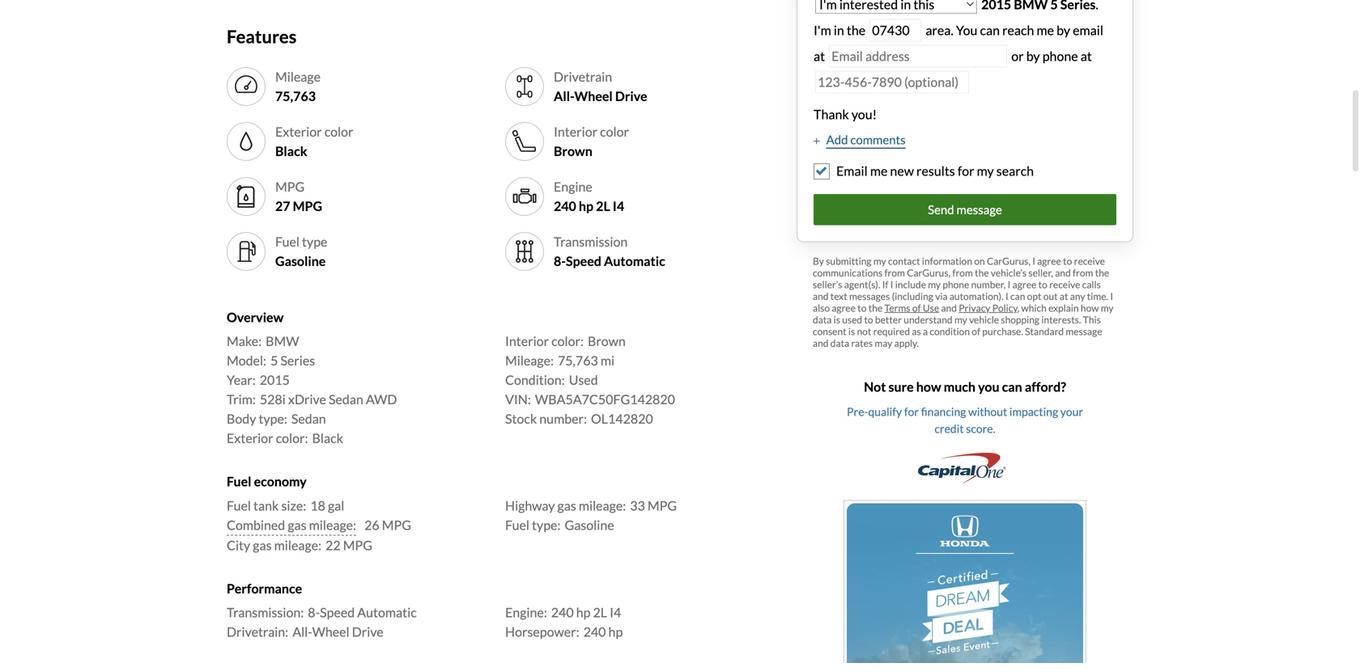Task type: vqa. For each thing, say whether or not it's contained in the screenshot.
"opt" at the top right of the page
yes



Task type: describe. For each thing, give the bounding box(es) containing it.
score.
[[966, 422, 996, 436]]

i4 for engine: 240 hp 2l i4 horsepower: 240 hp
[[610, 605, 621, 621]]

Phone (optional) telephone field
[[815, 71, 969, 94]]

xdrive
[[288, 392, 326, 408]]

time.
[[1087, 291, 1109, 302]]

Zip code field
[[870, 19, 922, 42]]

type: inside make: bmw model: 5 series year: 2015 trim: 528i xdrive sedan awd body type: sedan exterior color: black
[[259, 411, 287, 427]]

agent(s).
[[844, 279, 881, 291]]

1 from from the left
[[885, 267, 905, 279]]

send message button
[[814, 194, 1117, 226]]

0 horizontal spatial of
[[912, 302, 921, 314]]

thank
[[814, 106, 849, 122]]

3 from from the left
[[1073, 267, 1093, 279]]

make:
[[227, 334, 262, 350]]

drivetrain all-wheel drive
[[554, 69, 647, 104]]

my down the calls
[[1101, 302, 1114, 314]]

0 horizontal spatial is
[[834, 314, 840, 326]]

for inside the pre-qualify for financing without impacting your credit score.
[[904, 405, 919, 419]]

without
[[968, 405, 1007, 419]]

qualify
[[868, 405, 902, 419]]

drivetrain:
[[227, 625, 288, 641]]

impacting
[[1010, 405, 1058, 419]]

2 vertical spatial 240
[[583, 625, 606, 641]]

stock
[[505, 411, 537, 427]]

message inside button
[[957, 202, 1002, 217]]

add
[[826, 132, 848, 147]]

interior for interior color brown
[[554, 124, 598, 140]]

automation).
[[950, 291, 1004, 302]]

vin:
[[505, 392, 531, 408]]

by
[[813, 256, 824, 267]]

seller's
[[813, 279, 843, 291]]

this
[[1083, 314, 1101, 326]]

by submitting my contact information on cargurus, i agree to receive communications from cargurus, from the vehicle's seller, and from the seller's agent(s). if i include my phone number, i agree to receive calls and text messages (including via automation). i can opt out at any time. i also agree to the
[[813, 256, 1113, 314]]

at inside by submitting my contact information on cargurus, i agree to receive communications from cargurus, from the vehicle's seller, and from the seller's agent(s). if i include my phone number, i agree to receive calls and text messages (including via automation). i can opt out at any time. i also agree to the
[[1060, 291, 1068, 302]]

1 horizontal spatial is
[[848, 326, 855, 338]]

used
[[569, 373, 598, 388]]

27
[[275, 198, 290, 214]]

calls
[[1082, 279, 1101, 291]]

bmw
[[266, 334, 299, 350]]

i right the "vehicle's"
[[1033, 256, 1036, 267]]

0 horizontal spatial gas
[[253, 538, 272, 554]]

0 vertical spatial sedan
[[329, 392, 363, 408]]

, which explain how my data is used to better understand my vehicle shopping interests. this consent is not required as a condition of purchase. standard message and data rates may apply.
[[813, 302, 1114, 349]]

afford?
[[1025, 379, 1066, 395]]

phone inside by submitting my contact information on cargurus, i agree to receive communications from cargurus, from the vehicle's seller, and from the seller's agent(s). if i include my phone number, i agree to receive calls and text messages (including via automation). i can opt out at any time. i also agree to the
[[943, 279, 969, 291]]

mileage
[[275, 69, 321, 85]]

,
[[1018, 302, 1020, 314]]

in
[[834, 22, 844, 38]]

26
[[364, 518, 379, 534]]

my right include
[[928, 279, 941, 291]]

color for exterior color black
[[324, 124, 353, 140]]

privacy policy link
[[959, 302, 1018, 314]]

new
[[890, 163, 914, 179]]

shopping
[[1001, 314, 1040, 326]]

send message
[[928, 202, 1002, 217]]

0 vertical spatial receive
[[1074, 256, 1105, 267]]

make: bmw model: 5 series year: 2015 trim: 528i xdrive sedan awd body type: sedan exterior color: black
[[227, 334, 397, 447]]

speed for transmission
[[566, 253, 602, 269]]

type
[[302, 234, 327, 250]]

color: inside interior color: brown mileage: 75,763 mi condition: used vin: wba5a7c50fg142820 stock number: ol142820
[[552, 334, 584, 350]]

to right seller,
[[1063, 256, 1072, 267]]

transmission image
[[512, 239, 538, 265]]

0 horizontal spatial agree
[[832, 302, 856, 314]]

Email address email field
[[829, 45, 1007, 68]]

528i
[[260, 392, 286, 408]]

credit
[[935, 422, 964, 436]]

series
[[281, 353, 315, 369]]

wheel inside transmission: 8-speed automatic drivetrain: all-wheel drive
[[312, 625, 350, 641]]

22
[[326, 538, 341, 554]]

purchase.
[[982, 326, 1023, 338]]

i right number,
[[1008, 279, 1011, 291]]

mpg right "22"
[[343, 538, 372, 554]]

transmission 8-speed automatic
[[554, 234, 665, 269]]

mpg 27 mpg
[[275, 179, 322, 214]]

information
[[922, 256, 972, 267]]

0 horizontal spatial me
[[870, 163, 888, 179]]

0 horizontal spatial cargurus,
[[907, 267, 951, 279]]

email
[[1073, 22, 1104, 38]]

the left terms
[[869, 302, 883, 314]]

fuel type image
[[233, 239, 259, 265]]

1 vertical spatial mileage:
[[309, 518, 356, 534]]

engine: 240 hp 2l i4 horsepower: 240 hp
[[505, 605, 623, 641]]

drive inside drivetrain all-wheel drive
[[615, 88, 647, 104]]

plus image
[[814, 137, 820, 145]]

terms of use and privacy policy
[[885, 302, 1018, 314]]

0 vertical spatial data
[[813, 314, 832, 326]]

may
[[875, 338, 893, 349]]

pre-qualify for financing without impacting your credit score.
[[847, 405, 1083, 436]]

to inside the , which explain how my data is used to better understand my vehicle shopping interests. this consent is not required as a condition of purchase. standard message and data rates may apply.
[[864, 314, 873, 326]]

include
[[895, 279, 926, 291]]

transmission:
[[227, 605, 304, 621]]

much
[[944, 379, 976, 395]]

on
[[974, 256, 985, 267]]

240 for engine
[[554, 198, 576, 214]]

mileage:
[[505, 353, 554, 369]]

2 horizontal spatial agree
[[1037, 256, 1061, 267]]

of inside the , which explain how my data is used to better understand my vehicle shopping interests. this consent is not required as a condition of purchase. standard message and data rates may apply.
[[972, 326, 981, 338]]

number,
[[971, 279, 1006, 291]]

gal
[[328, 498, 344, 514]]

text
[[831, 291, 848, 302]]

and right use
[[941, 302, 957, 314]]

vehicle
[[969, 314, 999, 326]]

1 vertical spatial how
[[916, 379, 941, 395]]

hp for engine
[[579, 198, 594, 214]]

terms
[[885, 302, 911, 314]]

5
[[271, 353, 278, 369]]

color for interior color brown
[[600, 124, 629, 140]]

exterior color black
[[275, 124, 353, 159]]

33
[[630, 498, 645, 514]]

all- inside drivetrain all-wheel drive
[[554, 88, 574, 104]]

model:
[[227, 353, 266, 369]]

add comments button
[[814, 131, 906, 149]]

not
[[864, 379, 886, 395]]

exterior inside exterior color black
[[275, 124, 322, 140]]

also
[[813, 302, 830, 314]]

sure
[[889, 379, 914, 395]]

8- for transmission
[[554, 253, 566, 269]]

fuel tank size: 18 gal combined gas mileage: 26 mpg city gas mileage: 22 mpg
[[227, 498, 411, 554]]

features
[[227, 26, 297, 47]]

and left text
[[813, 291, 829, 302]]

2 vertical spatial can
[[1002, 379, 1022, 395]]

and right seller,
[[1055, 267, 1071, 279]]

gas inside highway gas mileage: 33 mpg fuel type: gasoline
[[557, 498, 576, 514]]

mpg image
[[233, 184, 259, 210]]

the up 'time.'
[[1095, 267, 1109, 279]]

economy
[[254, 474, 307, 490]]

financing
[[921, 405, 966, 419]]

required
[[873, 326, 910, 338]]

interior color brown
[[554, 124, 629, 159]]

reach
[[1002, 22, 1034, 38]]

my left search
[[977, 163, 994, 179]]

i right "if"
[[891, 279, 893, 291]]

8- for transmission:
[[308, 605, 320, 621]]

by inside area. you can reach me by email at
[[1057, 22, 1070, 38]]

thank you!
[[814, 106, 877, 122]]

transmission
[[554, 234, 628, 250]]

the inside . i'm in the
[[847, 22, 866, 38]]

standard
[[1025, 326, 1064, 338]]

fuel for fuel tank size: 18 gal combined gas mileage: 26 mpg city gas mileage: 22 mpg
[[227, 498, 251, 514]]



Task type: locate. For each thing, give the bounding box(es) containing it.
8- inside transmission 8-speed automatic
[[554, 253, 566, 269]]

any
[[1070, 291, 1085, 302]]

1 horizontal spatial 75,763
[[558, 353, 598, 369]]

0 horizontal spatial black
[[275, 143, 307, 159]]

0 horizontal spatial sedan
[[291, 411, 326, 427]]

agree up out
[[1037, 256, 1061, 267]]

advertisement region
[[844, 501, 1087, 664]]

body
[[227, 411, 256, 427]]

at
[[814, 48, 825, 64], [1081, 48, 1092, 64], [1060, 291, 1068, 302]]

1 vertical spatial interior
[[505, 334, 549, 350]]

0 vertical spatial brown
[[554, 143, 593, 159]]

email me new results for my search
[[836, 163, 1034, 179]]

mpg right 27
[[293, 198, 322, 214]]

0 horizontal spatial all-
[[292, 625, 312, 641]]

1 vertical spatial automatic
[[357, 605, 417, 621]]

to down agent(s).
[[858, 302, 867, 314]]

gas down size: on the bottom left
[[288, 518, 307, 534]]

type:
[[259, 411, 287, 427], [532, 518, 561, 534]]

interior color image
[[512, 129, 538, 155]]

the up automation).
[[975, 267, 989, 279]]

agree up ','
[[1013, 279, 1037, 291]]

all- down transmission:
[[292, 625, 312, 641]]

mpg inside highway gas mileage: 33 mpg fuel type: gasoline
[[648, 498, 677, 514]]

at inside area. you can reach me by email at
[[814, 48, 825, 64]]

0 vertical spatial wheel
[[574, 88, 613, 104]]

data left rates
[[831, 338, 849, 349]]

highway
[[505, 498, 555, 514]]

at right out
[[1060, 291, 1068, 302]]

awd
[[366, 392, 397, 408]]

1 vertical spatial all-
[[292, 625, 312, 641]]

0 vertical spatial 75,763
[[275, 88, 316, 104]]

0 horizontal spatial color:
[[276, 431, 308, 447]]

type: down '528i'
[[259, 411, 287, 427]]

number:
[[539, 411, 587, 427]]

mpg right 26
[[382, 518, 411, 534]]

condition:
[[505, 373, 565, 388]]

2l right engine:
[[593, 605, 607, 621]]

2l up transmission
[[596, 198, 610, 214]]

color: inside make: bmw model: 5 series year: 2015 trim: 528i xdrive sedan awd body type: sedan exterior color: black
[[276, 431, 308, 447]]

all- down drivetrain
[[554, 88, 574, 104]]

me
[[1037, 22, 1054, 38], [870, 163, 888, 179]]

of
[[912, 302, 921, 314], [972, 326, 981, 338]]

2l for engine: 240 hp 2l i4 horsepower: 240 hp
[[593, 605, 607, 621]]

interior for interior color: brown mileage: 75,763 mi condition: used vin: wba5a7c50fg142820 stock number: ol142820
[[505, 334, 549, 350]]

horsepower:
[[505, 625, 579, 641]]

automatic for transmission: 8-speed automatic drivetrain: all-wheel drive
[[357, 605, 417, 621]]

phone down email
[[1043, 48, 1078, 64]]

mpg right 33
[[648, 498, 677, 514]]

gasoline inside fuel type gasoline
[[275, 253, 326, 269]]

you!
[[852, 106, 877, 122]]

to up 'which'
[[1039, 279, 1048, 291]]

color: up used
[[552, 334, 584, 350]]

highway gas mileage: 33 mpg fuel type: gasoline
[[505, 498, 677, 534]]

messages
[[849, 291, 890, 302]]

me inside area. you can reach me by email at
[[1037, 22, 1054, 38]]

speed down "22"
[[320, 605, 355, 621]]

mileage 75,763
[[275, 69, 321, 104]]

color: down xdrive
[[276, 431, 308, 447]]

2 vertical spatial agree
[[832, 302, 856, 314]]

gasoline inside highway gas mileage: 33 mpg fuel type: gasoline
[[565, 518, 614, 534]]

interior up mileage:
[[505, 334, 549, 350]]

automatic inside transmission 8-speed automatic
[[604, 253, 665, 269]]

size:
[[281, 498, 306, 514]]

1 horizontal spatial cargurus,
[[987, 256, 1031, 267]]

1 horizontal spatial how
[[1081, 302, 1099, 314]]

0 horizontal spatial exterior
[[227, 431, 273, 447]]

. i'm in the
[[814, 0, 1099, 38]]

interior inside interior color brown
[[554, 124, 598, 140]]

overview
[[227, 310, 284, 326]]

cargurus,
[[987, 256, 1031, 267], [907, 267, 951, 279]]

0 horizontal spatial phone
[[943, 279, 969, 291]]

75,763 inside mileage 75,763
[[275, 88, 316, 104]]

18
[[310, 498, 325, 514]]

speed down transmission
[[566, 253, 602, 269]]

can
[[980, 22, 1000, 38], [1011, 291, 1025, 302], [1002, 379, 1022, 395]]

i4 inside engine: 240 hp 2l i4 horsepower: 240 hp
[[610, 605, 621, 621]]

240 up the horsepower:
[[551, 605, 574, 621]]

by
[[1057, 22, 1070, 38], [1026, 48, 1040, 64]]

mpg up 27
[[275, 179, 305, 195]]

mpg
[[275, 179, 305, 195], [293, 198, 322, 214], [648, 498, 677, 514], [382, 518, 411, 534], [343, 538, 372, 554]]

performance
[[227, 581, 302, 597]]

fuel inside fuel type gasoline
[[275, 234, 300, 250]]

can inside area. you can reach me by email at
[[980, 22, 1000, 38]]

speed inside transmission 8-speed automatic
[[566, 253, 602, 269]]

fuel inside fuel tank size: 18 gal combined gas mileage: 26 mpg city gas mileage: 22 mpg
[[227, 498, 251, 514]]

how inside the , which explain how my data is used to better understand my vehicle shopping interests. this consent is not required as a condition of purchase. standard message and data rates may apply.
[[1081, 302, 1099, 314]]

apply.
[[894, 338, 919, 349]]

by right or
[[1026, 48, 1040, 64]]

2 horizontal spatial from
[[1073, 267, 1093, 279]]

consent
[[813, 326, 847, 338]]

1 horizontal spatial sedan
[[329, 392, 363, 408]]

for right results
[[958, 163, 975, 179]]

2l inside engine: 240 hp 2l i4 horsepower: 240 hp
[[593, 605, 607, 621]]

mileage: inside highway gas mileage: 33 mpg fuel type: gasoline
[[579, 498, 626, 514]]

0 horizontal spatial from
[[885, 267, 905, 279]]

1 vertical spatial sedan
[[291, 411, 326, 427]]

you
[[978, 379, 1000, 395]]

trim:
[[227, 392, 256, 408]]

add comments
[[826, 132, 906, 147]]

1 vertical spatial gasoline
[[565, 518, 614, 534]]

0 vertical spatial speed
[[566, 253, 602, 269]]

hp
[[579, 198, 594, 214], [576, 605, 591, 621], [609, 625, 623, 641]]

drivetrain image
[[512, 74, 538, 100]]

engine:
[[505, 605, 547, 621]]

phone up terms of use and privacy policy
[[943, 279, 969, 291]]

fuel left type
[[275, 234, 300, 250]]

is left used
[[834, 314, 840, 326]]

1 horizontal spatial exterior
[[275, 124, 322, 140]]

0 vertical spatial gas
[[557, 498, 576, 514]]

fuel up combined
[[227, 498, 251, 514]]

wheel down drivetrain
[[574, 88, 613, 104]]

1 horizontal spatial gasoline
[[565, 518, 614, 534]]

1 vertical spatial phone
[[943, 279, 969, 291]]

send
[[928, 202, 954, 217]]

as
[[912, 326, 921, 338]]

transmission: 8-speed automatic drivetrain: all-wheel drive
[[227, 605, 417, 641]]

1 vertical spatial black
[[312, 431, 343, 447]]

policy
[[992, 302, 1018, 314]]

submitting
[[826, 256, 872, 267]]

black inside exterior color black
[[275, 143, 307, 159]]

0 horizontal spatial type:
[[259, 411, 287, 427]]

to right used
[[864, 314, 873, 326]]

interior
[[554, 124, 598, 140], [505, 334, 549, 350]]

0 vertical spatial by
[[1057, 22, 1070, 38]]

results
[[917, 163, 955, 179]]

interior down drivetrain all-wheel drive
[[554, 124, 598, 140]]

1 vertical spatial receive
[[1049, 279, 1080, 291]]

2 horizontal spatial at
[[1081, 48, 1092, 64]]

hp right the horsepower:
[[609, 625, 623, 641]]

sedan down xdrive
[[291, 411, 326, 427]]

my left vehicle
[[955, 314, 967, 326]]

me up or by phone at
[[1037, 22, 1054, 38]]

2 color from the left
[[600, 124, 629, 140]]

interests.
[[1042, 314, 1081, 326]]

from up any
[[1073, 267, 1093, 279]]

0 horizontal spatial by
[[1026, 48, 1040, 64]]

condition
[[930, 326, 970, 338]]

1 vertical spatial data
[[831, 338, 849, 349]]

0 horizontal spatial at
[[814, 48, 825, 64]]

at down i'm
[[814, 48, 825, 64]]

0 vertical spatial agree
[[1037, 256, 1061, 267]]

1 horizontal spatial wheel
[[574, 88, 613, 104]]

1 vertical spatial message
[[1066, 326, 1102, 338]]

by left email
[[1057, 22, 1070, 38]]

i4 for engine 240 hp 2l i4
[[613, 198, 624, 214]]

type: down highway at the left of the page
[[532, 518, 561, 534]]

type: inside highway gas mileage: 33 mpg fuel type: gasoline
[[532, 518, 561, 534]]

from up '(including' on the right top of page
[[885, 267, 905, 279]]

automatic inside transmission: 8-speed automatic drivetrain: all-wheel drive
[[357, 605, 417, 621]]

0 vertical spatial all-
[[554, 88, 574, 104]]

is left not
[[848, 326, 855, 338]]

8- right transmission:
[[308, 605, 320, 621]]

contact
[[888, 256, 920, 267]]

i4
[[613, 198, 624, 214], [610, 605, 621, 621]]

1 vertical spatial by
[[1026, 48, 1040, 64]]

brown for color
[[554, 143, 593, 159]]

can inside by submitting my contact information on cargurus, i agree to receive communications from cargurus, from the vehicle's seller, and from the seller's agent(s). if i include my phone number, i agree to receive calls and text messages (including via automation). i can opt out at any time. i also agree to the
[[1011, 291, 1025, 302]]

exterior down the "body"
[[227, 431, 273, 447]]

hp inside engine 240 hp 2l i4
[[579, 198, 594, 214]]

fuel down highway at the left of the page
[[505, 518, 530, 534]]

if
[[882, 279, 889, 291]]

2 from from the left
[[953, 267, 973, 279]]

interior inside interior color: brown mileage: 75,763 mi condition: used vin: wba5a7c50fg142820 stock number: ol142820
[[505, 334, 549, 350]]

1 vertical spatial 240
[[551, 605, 574, 621]]

1 vertical spatial brown
[[588, 334, 626, 350]]

engine 240 hp 2l i4
[[554, 179, 624, 214]]

0 horizontal spatial color
[[324, 124, 353, 140]]

exterior color image
[[233, 129, 259, 155]]

fuel inside highway gas mileage: 33 mpg fuel type: gasoline
[[505, 518, 530, 534]]

message inside the , which explain how my data is used to better understand my vehicle shopping interests. this consent is not required as a condition of purchase. standard message and data rates may apply.
[[1066, 326, 1102, 338]]

sedan left awd
[[329, 392, 363, 408]]

engine image
[[512, 184, 538, 210]]

0 vertical spatial for
[[958, 163, 975, 179]]

of down privacy at right
[[972, 326, 981, 338]]

pre-
[[847, 405, 868, 419]]

0 vertical spatial me
[[1037, 22, 1054, 38]]

0 horizontal spatial how
[[916, 379, 941, 395]]

2l inside engine 240 hp 2l i4
[[596, 198, 610, 214]]

1 horizontal spatial phone
[[1043, 48, 1078, 64]]

fuel for fuel type gasoline
[[275, 234, 300, 250]]

8- down transmission
[[554, 253, 566, 269]]

0 vertical spatial can
[[980, 22, 1000, 38]]

my up "if"
[[874, 256, 886, 267]]

brown
[[554, 143, 593, 159], [588, 334, 626, 350]]

mileage: down gal
[[309, 518, 356, 534]]

receive
[[1074, 256, 1105, 267], [1049, 279, 1080, 291]]

automatic for transmission 8-speed automatic
[[604, 253, 665, 269]]

tank
[[253, 498, 279, 514]]

which
[[1021, 302, 1047, 314]]

0 vertical spatial i4
[[613, 198, 624, 214]]

0 vertical spatial automatic
[[604, 253, 665, 269]]

you
[[956, 22, 978, 38]]

1 vertical spatial can
[[1011, 291, 1025, 302]]

1 vertical spatial 8-
[[308, 605, 320, 621]]

0 vertical spatial exterior
[[275, 124, 322, 140]]

automatic
[[604, 253, 665, 269], [357, 605, 417, 621]]

1 vertical spatial exterior
[[227, 431, 273, 447]]

1 vertical spatial 2l
[[593, 605, 607, 621]]

city
[[227, 538, 250, 554]]

hp for engine:
[[576, 605, 591, 621]]

1 horizontal spatial 8-
[[554, 253, 566, 269]]

1 horizontal spatial type:
[[532, 518, 561, 534]]

black down xdrive
[[312, 431, 343, 447]]

0 horizontal spatial 75,763
[[275, 88, 316, 104]]

area.
[[926, 22, 954, 38]]

1 horizontal spatial from
[[953, 267, 973, 279]]

.
[[1096, 0, 1099, 12]]

terms of use link
[[885, 302, 939, 314]]

gas
[[557, 498, 576, 514], [288, 518, 307, 534], [253, 538, 272, 554]]

1 horizontal spatial by
[[1057, 22, 1070, 38]]

speed for transmission:
[[320, 605, 355, 621]]

i right 'time.'
[[1110, 291, 1113, 302]]

interior color: brown mileage: 75,763 mi condition: used vin: wba5a7c50fg142820 stock number: ol142820
[[505, 334, 675, 427]]

exterior inside make: bmw model: 5 series year: 2015 trim: 528i xdrive sedan awd body type: sedan exterior color: black
[[227, 431, 273, 447]]

1 color from the left
[[324, 124, 353, 140]]

fuel for fuel economy
[[227, 474, 251, 490]]

75,763 down mileage
[[275, 88, 316, 104]]

black up mpg 27 mpg
[[275, 143, 307, 159]]

cargurus, up via on the top right of page
[[907, 267, 951, 279]]

1 horizontal spatial message
[[1066, 326, 1102, 338]]

not
[[857, 326, 872, 338]]

1 vertical spatial speed
[[320, 605, 355, 621]]

color:
[[552, 334, 584, 350], [276, 431, 308, 447]]

how right 'sure'
[[916, 379, 941, 395]]

75,763 inside interior color: brown mileage: 75,763 mi condition: used vin: wba5a7c50fg142820 stock number: ol142820
[[558, 353, 598, 369]]

8- inside transmission: 8-speed automatic drivetrain: all-wheel drive
[[308, 605, 320, 621]]

speed inside transmission: 8-speed automatic drivetrain: all-wheel drive
[[320, 605, 355, 621]]

1 horizontal spatial interior
[[554, 124, 598, 140]]

1 horizontal spatial automatic
[[604, 253, 665, 269]]

i
[[1033, 256, 1036, 267], [891, 279, 893, 291], [1008, 279, 1011, 291], [1006, 291, 1009, 302], [1110, 291, 1113, 302]]

me left new at top right
[[870, 163, 888, 179]]

0 vertical spatial of
[[912, 302, 921, 314]]

color inside interior color brown
[[600, 124, 629, 140]]

0 vertical spatial type:
[[259, 411, 287, 427]]

wba5a7c50fg142820
[[535, 392, 675, 408]]

the right in
[[847, 22, 866, 38]]

from
[[885, 267, 905, 279], [953, 267, 973, 279], [1073, 267, 1093, 279]]

2l for engine 240 hp 2l i4
[[596, 198, 610, 214]]

and
[[1055, 267, 1071, 279], [813, 291, 829, 302], [941, 302, 957, 314], [813, 338, 829, 349]]

brown up engine
[[554, 143, 593, 159]]

1 vertical spatial hp
[[576, 605, 591, 621]]

message right the send
[[957, 202, 1002, 217]]

how down the calls
[[1081, 302, 1099, 314]]

2 vertical spatial mileage:
[[274, 538, 321, 554]]

1 vertical spatial color:
[[276, 431, 308, 447]]

wheel inside drivetrain all-wheel drive
[[574, 88, 613, 104]]

240 inside engine 240 hp 2l i4
[[554, 198, 576, 214]]

all- inside transmission: 8-speed automatic drivetrain: all-wheel drive
[[292, 625, 312, 641]]

message down explain at the right top of page
[[1066, 326, 1102, 338]]

at down email
[[1081, 48, 1092, 64]]

hp up the horsepower:
[[576, 605, 591, 621]]

1 vertical spatial gas
[[288, 518, 307, 534]]

2 horizontal spatial gas
[[557, 498, 576, 514]]

i left ','
[[1006, 291, 1009, 302]]

receive up the calls
[[1074, 256, 1105, 267]]

out
[[1044, 291, 1058, 302]]

phone
[[1043, 48, 1078, 64], [943, 279, 969, 291]]

i4 inside engine 240 hp 2l i4
[[613, 198, 624, 214]]

hp down engine
[[579, 198, 594, 214]]

0 horizontal spatial for
[[904, 405, 919, 419]]

brown inside interior color brown
[[554, 143, 593, 159]]

of left use
[[912, 302, 921, 314]]

0 vertical spatial phone
[[1043, 48, 1078, 64]]

color inside exterior color black
[[324, 124, 353, 140]]

sedan
[[329, 392, 363, 408], [291, 411, 326, 427]]

for right qualify
[[904, 405, 919, 419]]

and down also
[[813, 338, 829, 349]]

0 vertical spatial 2l
[[596, 198, 610, 214]]

1 horizontal spatial color
[[600, 124, 629, 140]]

fuel left economy
[[227, 474, 251, 490]]

wheel right drivetrain:
[[312, 625, 350, 641]]

240 for engine:
[[551, 605, 574, 621]]

gas right highway at the left of the page
[[557, 498, 576, 514]]

wheel
[[574, 88, 613, 104], [312, 625, 350, 641]]

75,763 up used
[[558, 353, 598, 369]]

1 horizontal spatial gas
[[288, 518, 307, 534]]

comments
[[850, 132, 906, 147]]

engine
[[554, 179, 593, 195]]

data down text
[[813, 314, 832, 326]]

1 vertical spatial agree
[[1013, 279, 1037, 291]]

brown up mi
[[588, 334, 626, 350]]

used
[[842, 314, 862, 326]]

from left on
[[953, 267, 973, 279]]

0 vertical spatial black
[[275, 143, 307, 159]]

the
[[847, 22, 866, 38], [975, 267, 989, 279], [1095, 267, 1109, 279], [869, 302, 883, 314]]

gas down combined
[[253, 538, 272, 554]]

fuel
[[275, 234, 300, 250], [227, 474, 251, 490], [227, 498, 251, 514], [505, 518, 530, 534]]

mileage image
[[233, 74, 259, 100]]

1 vertical spatial drive
[[352, 625, 384, 641]]

exterior down mileage 75,763
[[275, 124, 322, 140]]

agree right also
[[832, 302, 856, 314]]

cargurus, right on
[[987, 256, 1031, 267]]

mileage: left 33
[[579, 498, 626, 514]]

agree
[[1037, 256, 1061, 267], [1013, 279, 1037, 291], [832, 302, 856, 314]]

1 horizontal spatial for
[[958, 163, 975, 179]]

brown for color:
[[588, 334, 626, 350]]

black inside make: bmw model: 5 series year: 2015 trim: 528i xdrive sedan awd body type: sedan exterior color: black
[[312, 431, 343, 447]]

receive up explain at the right top of page
[[1049, 279, 1080, 291]]

drive inside transmission: 8-speed automatic drivetrain: all-wheel drive
[[352, 625, 384, 641]]

mileage: left "22"
[[274, 538, 321, 554]]

0 vertical spatial color:
[[552, 334, 584, 350]]

speed
[[566, 253, 602, 269], [320, 605, 355, 621]]

use
[[923, 302, 939, 314]]

and inside the , which explain how my data is used to better understand my vehicle shopping interests. this consent is not required as a condition of purchase. standard message and data rates may apply.
[[813, 338, 829, 349]]

0 horizontal spatial wheel
[[312, 625, 350, 641]]

0 horizontal spatial speed
[[320, 605, 355, 621]]

0 horizontal spatial 8-
[[308, 605, 320, 621]]

1 horizontal spatial drive
[[615, 88, 647, 104]]

1 horizontal spatial agree
[[1013, 279, 1037, 291]]

2 vertical spatial hp
[[609, 625, 623, 641]]

240 down engine
[[554, 198, 576, 214]]

brown inside interior color: brown mileage: 75,763 mi condition: used vin: wba5a7c50fg142820 stock number: ol142820
[[588, 334, 626, 350]]

2 vertical spatial gas
[[253, 538, 272, 554]]

fuel type gasoline
[[275, 234, 327, 269]]

1 vertical spatial i4
[[610, 605, 621, 621]]

240 right the horsepower:
[[583, 625, 606, 641]]

0 horizontal spatial automatic
[[357, 605, 417, 621]]

how
[[1081, 302, 1099, 314], [916, 379, 941, 395]]



